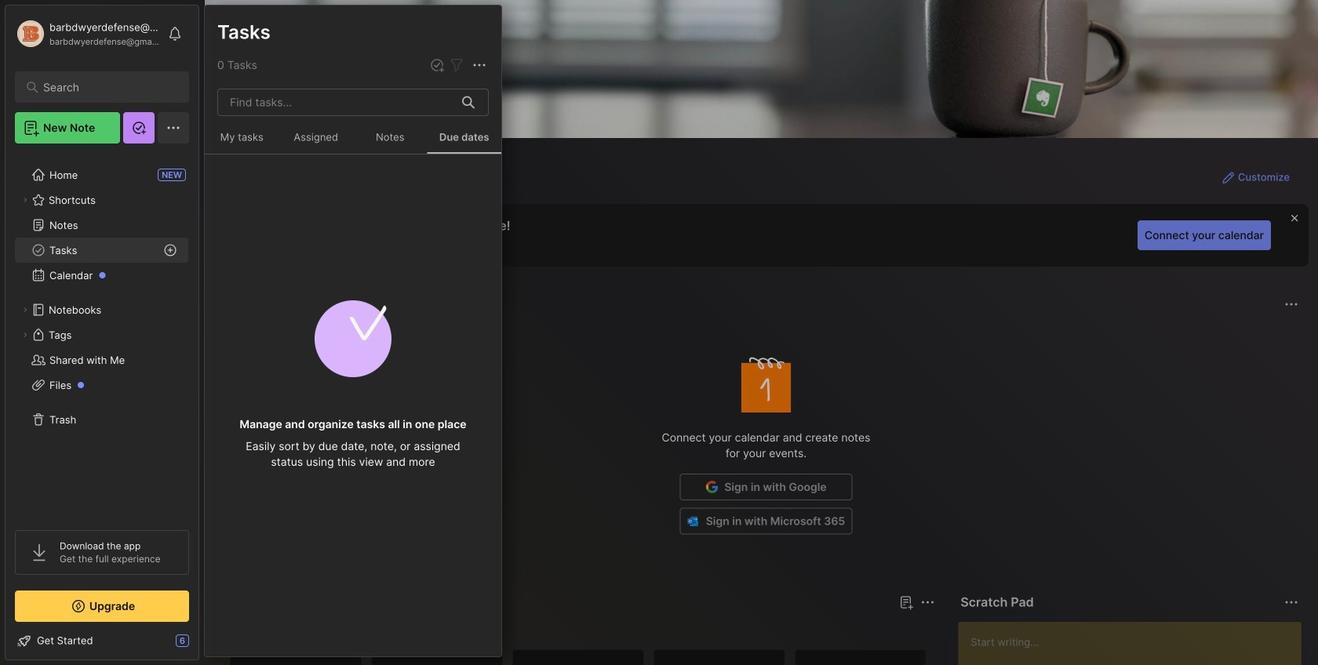 Task type: vqa. For each thing, say whether or not it's contained in the screenshot.
the Filter tasks image
yes



Task type: locate. For each thing, give the bounding box(es) containing it.
tree inside main element
[[5, 153, 199, 516]]

none search field inside main element
[[43, 78, 168, 97]]

row group
[[230, 650, 936, 665]]

main element
[[0, 0, 204, 665]]

More actions and view options field
[[466, 56, 489, 75]]

tab
[[233, 622, 279, 640]]

None search field
[[43, 78, 168, 97]]

tree
[[5, 153, 199, 516]]

filter tasks image
[[447, 56, 466, 75]]

more actions and view options image
[[470, 56, 489, 75]]

Search text field
[[43, 80, 168, 95]]

Start writing… text field
[[971, 622, 1301, 665]]

click to collapse image
[[198, 636, 210, 655]]

expand tags image
[[20, 330, 30, 340]]



Task type: describe. For each thing, give the bounding box(es) containing it.
Help and Learning task checklist field
[[5, 629, 199, 654]]

Filter tasks field
[[447, 56, 466, 75]]

Account field
[[15, 18, 160, 49]]

new task image
[[429, 57, 445, 73]]

Find tasks… text field
[[221, 89, 453, 115]]

expand notebooks image
[[20, 305, 30, 315]]



